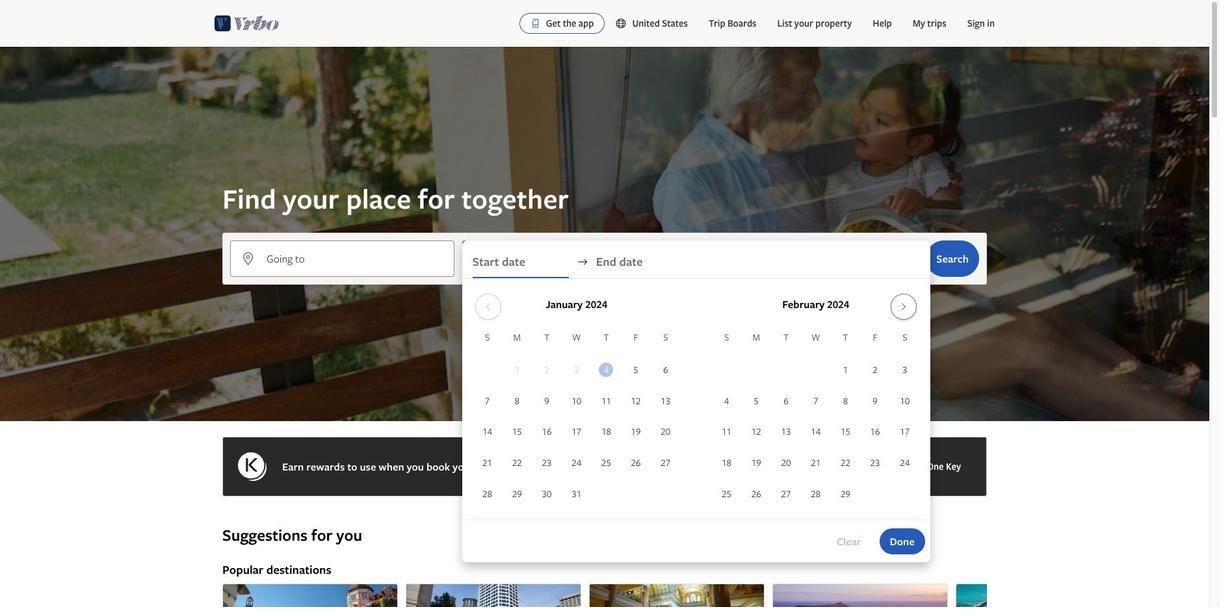 Task type: describe. For each thing, give the bounding box(es) containing it.
cancun which includes a sandy beach, landscape views and general coastal views image
[[956, 584, 1132, 608]]

downtown seattle featuring a skyscraper, a city and street scenes image
[[406, 584, 582, 608]]

previous month image
[[481, 302, 497, 312]]

las vegas featuring interior views image
[[589, 584, 765, 608]]

leavenworth featuring a small town or village and street scenes image
[[222, 584, 398, 608]]

small image
[[616, 18, 633, 29]]

vrbo logo image
[[215, 13, 279, 34]]

january 2024 element
[[473, 330, 681, 511]]



Task type: locate. For each thing, give the bounding box(es) containing it.
wizard region
[[0, 47, 1210, 563]]

application
[[473, 289, 920, 511]]

application inside 'wizard' region
[[473, 289, 920, 511]]

recently viewed region
[[215, 505, 995, 526]]

main content
[[0, 47, 1210, 608]]

download the app button image
[[531, 18, 541, 29]]

february 2024 element
[[712, 330, 920, 511]]

next month image
[[897, 302, 912, 312]]

directional image
[[577, 256, 589, 268]]

makiki - lower punchbowl - tantalus showing landscape views, a sunset and a city image
[[773, 584, 949, 608]]



Task type: vqa. For each thing, say whether or not it's contained in the screenshot.
Las Vegas featuring interior views image
yes



